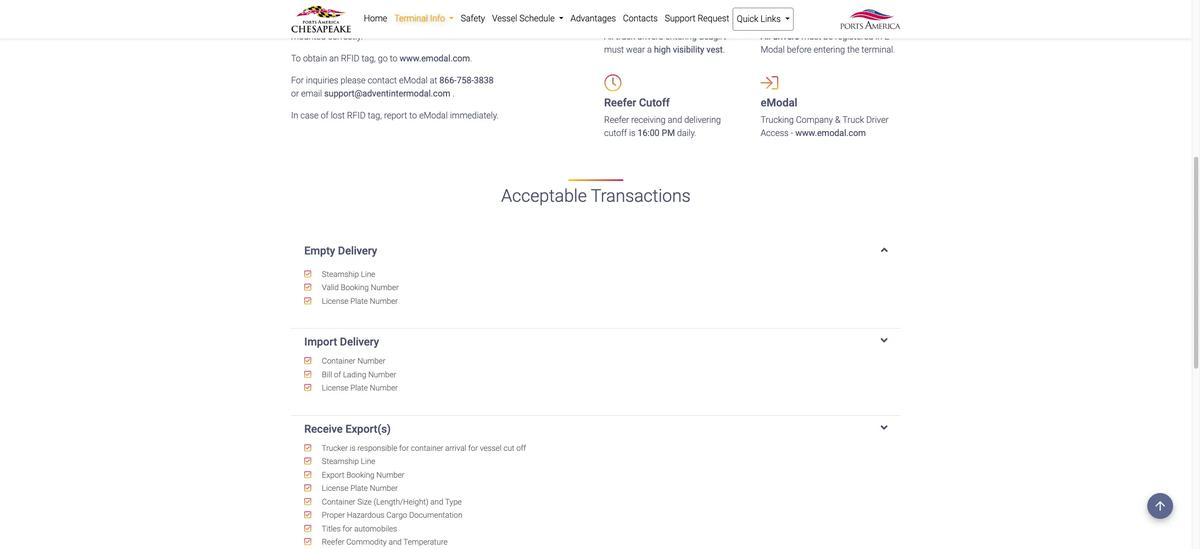 Task type: describe. For each thing, give the bounding box(es) containing it.
receive export(s)
[[304, 423, 391, 436]]

1 vertical spatial to
[[409, 111, 417, 121]]

terminal.
[[862, 45, 895, 55]]

support@adventintermodal.com
[[324, 89, 450, 99]]

all for all truck drivers entering seagirt must wear a
[[604, 32, 614, 42]]

advantages
[[571, 13, 616, 24]]

at
[[430, 75, 437, 86]]

license for empty
[[322, 297, 348, 306]]

each truck entering the seagirt marine terminal must have a valid rfid tag mounted correctly.
[[291, 18, 578, 42]]

inquiries
[[306, 75, 338, 86]]

export booking number
[[320, 471, 405, 480]]

entering inside must be registered in e- modal before entering the terminal.
[[814, 45, 845, 55]]

import
[[304, 336, 337, 349]]

terminal inside "link"
[[394, 13, 428, 24]]

receive
[[304, 423, 343, 436]]

e-
[[885, 32, 892, 42]]

vessel schedule link
[[489, 8, 567, 30]]

vessel
[[492, 13, 517, 24]]

high visibility vest .
[[654, 45, 725, 55]]

safety for safety vest
[[604, 13, 635, 26]]

and for delivering
[[668, 115, 682, 125]]

license plate number for import delivery
[[320, 384, 398, 393]]

delivering
[[684, 115, 721, 125]]

quick links link
[[733, 8, 794, 31]]

to obtain an rfid tag, go to www.emodal.com .
[[291, 53, 472, 64]]

titles
[[322, 525, 341, 534]]

tab list containing empty delivery
[[291, 233, 901, 550]]

drivers registration
[[761, 13, 855, 26]]

safety for safety
[[461, 13, 485, 24]]

758-
[[457, 75, 474, 86]]

reefer commodity and temperature
[[320, 538, 448, 548]]

bill
[[322, 371, 332, 380]]

wear
[[626, 45, 645, 55]]

1 line from the top
[[361, 270, 375, 279]]

commodity
[[346, 538, 387, 548]]

is inside tab list
[[350, 444, 356, 454]]

1 vertical spatial of
[[334, 371, 341, 380]]

0 vertical spatial to
[[390, 53, 398, 64]]

vessel schedule
[[492, 13, 557, 24]]

the inside each truck entering the seagirt marine terminal must have a valid rfid tag mounted correctly.
[[367, 18, 380, 29]]

0 horizontal spatial www.emodal.com
[[400, 53, 470, 64]]

request
[[698, 13, 729, 24]]

1 steamship line from the top
[[320, 270, 375, 279]]

export(s)
[[345, 423, 391, 436]]

container number
[[320, 357, 386, 366]]

2 horizontal spatial for
[[468, 444, 478, 454]]

registered
[[835, 32, 873, 42]]

acceptable
[[501, 186, 587, 207]]

2 line from the top
[[361, 458, 375, 467]]

0 vertical spatial of
[[321, 111, 329, 121]]

seagirt for the
[[382, 18, 409, 29]]

daily.
[[677, 128, 696, 139]]

terminal info link
[[391, 8, 457, 30]]

quick
[[737, 14, 758, 24]]

plate for empty delivery
[[350, 297, 368, 306]]

home link
[[360, 8, 391, 30]]

correctly.
[[328, 32, 363, 42]]

please
[[341, 75, 366, 86]]

empty delivery
[[304, 244, 377, 257]]

be
[[824, 32, 833, 42]]

empty delivery link
[[304, 244, 888, 257]]

email
[[301, 89, 322, 99]]

angle down image for export(s)
[[881, 423, 888, 434]]

entering inside all truck drivers entering seagirt must wear a
[[665, 32, 697, 42]]

for
[[291, 75, 304, 86]]

empty
[[304, 244, 335, 257]]

size
[[357, 498, 372, 507]]

transactions
[[591, 186, 691, 207]]

drivers
[[761, 13, 795, 26]]

plate for import delivery
[[350, 384, 368, 393]]

and for temperature
[[389, 538, 402, 548]]

off
[[516, 444, 526, 454]]

drivers inside all truck drivers entering seagirt must wear a
[[637, 32, 663, 42]]

receive export(s) link
[[304, 423, 888, 436]]

license plate number for empty delivery
[[320, 297, 398, 306]]

&
[[835, 115, 841, 125]]

safety link
[[457, 8, 489, 30]]

acceptable transactions
[[501, 186, 691, 207]]

the inside must be registered in e- modal before entering the terminal.
[[847, 45, 859, 55]]

titles for automobiles
[[320, 525, 397, 534]]

before
[[787, 45, 812, 55]]

container size (length/height) and type
[[320, 498, 462, 507]]

in
[[876, 32, 882, 42]]

cut
[[504, 444, 515, 454]]

home
[[364, 13, 387, 24]]

pm
[[662, 128, 675, 139]]

seagirt for entering
[[699, 32, 726, 42]]

booking for valid
[[341, 284, 369, 293]]

go
[[378, 53, 388, 64]]

3838
[[474, 75, 494, 86]]

. inside for inquiries please contact emodal at 866-758-3838 or email support@adventintermodal.com .
[[453, 89, 455, 99]]

must be registered in e- modal before entering the terminal.
[[761, 32, 895, 55]]

container
[[411, 444, 443, 454]]

1 vertical spatial emodal
[[761, 96, 797, 110]]

quick links
[[737, 14, 783, 24]]

responsible
[[357, 444, 397, 454]]

contact
[[368, 75, 397, 86]]

1 horizontal spatial .
[[470, 53, 472, 64]]

0 horizontal spatial for
[[343, 525, 352, 534]]

import delivery
[[304, 336, 379, 349]]

1 vertical spatial rfid
[[341, 53, 360, 64]]

all drivers
[[761, 32, 799, 42]]

each
[[291, 18, 310, 29]]

receiving
[[631, 115, 666, 125]]

tag
[[565, 18, 578, 29]]

2 vertical spatial emodal
[[419, 111, 448, 121]]

proper hazardous cargo documentation
[[320, 511, 463, 521]]

company
[[796, 115, 833, 125]]

valid
[[525, 18, 542, 29]]

support@adventintermodal.com link
[[324, 89, 453, 99]]

info
[[430, 13, 445, 24]]

an
[[329, 53, 339, 64]]



Task type: locate. For each thing, give the bounding box(es) containing it.
1 vertical spatial license
[[322, 384, 348, 393]]

all down advantages link
[[604, 32, 614, 42]]

1 vertical spatial seagirt
[[699, 32, 726, 42]]

booking for export
[[346, 471, 375, 480]]

angle down image
[[881, 336, 888, 347]]

2 horizontal spatial and
[[668, 115, 682, 125]]

1 horizontal spatial vest
[[707, 45, 723, 55]]

emodal
[[399, 75, 428, 86], [761, 96, 797, 110], [419, 111, 448, 121]]

0 horizontal spatial .
[[453, 89, 455, 99]]

2 vertical spatial rfid
[[347, 111, 366, 121]]

. down 866-
[[453, 89, 455, 99]]

steamship line up the valid booking number
[[320, 270, 375, 279]]

cutoff
[[639, 96, 670, 110]]

1 vertical spatial plate
[[350, 384, 368, 393]]

1 vertical spatial www.emodal.com
[[796, 128, 866, 139]]

license down bill
[[322, 384, 348, 393]]

safety down user hard hat icon
[[604, 13, 635, 26]]

0 vertical spatial vest
[[638, 13, 659, 26]]

1 license from the top
[[322, 297, 348, 306]]

safety vest
[[604, 13, 659, 26]]

1 all from the left
[[604, 32, 614, 42]]

0 vertical spatial plate
[[350, 297, 368, 306]]

1 vertical spatial is
[[350, 444, 356, 454]]

1 vertical spatial truck
[[616, 32, 635, 42]]

truck for all
[[616, 32, 635, 42]]

emodal down at
[[419, 111, 448, 121]]

all up modal
[[761, 32, 771, 42]]

safety inside "link"
[[461, 13, 485, 24]]

a left the high
[[647, 45, 652, 55]]

steamship down trucker
[[322, 458, 359, 467]]

www.emodal.com link
[[400, 53, 470, 64], [796, 128, 866, 139]]

license plate number down bill of lading number
[[320, 384, 398, 393]]

steamship
[[322, 270, 359, 279], [322, 458, 359, 467]]

to
[[390, 53, 398, 64], [409, 111, 417, 121]]

1 container from the top
[[322, 357, 355, 366]]

0 horizontal spatial of
[[321, 111, 329, 121]]

1 vertical spatial steamship
[[322, 458, 359, 467]]

contacts
[[623, 13, 658, 24]]

0 vertical spatial tag,
[[362, 53, 376, 64]]

. up 866-758-3838 link
[[470, 53, 472, 64]]

all for all drivers
[[761, 32, 771, 42]]

rfid right an
[[341, 53, 360, 64]]

seagirt down request
[[699, 32, 726, 42]]

plate
[[350, 297, 368, 306], [350, 384, 368, 393], [350, 485, 368, 494]]

in case of lost rfid tag, report to emodal immediately.
[[291, 111, 499, 121]]

1 vertical spatial license plate number
[[320, 384, 398, 393]]

a inside each truck entering the seagirt marine terminal must have a valid rfid tag mounted correctly.
[[518, 18, 522, 29]]

seagirt inside each truck entering the seagirt marine terminal must have a valid rfid tag mounted correctly.
[[382, 18, 409, 29]]

bill of lading number
[[320, 371, 396, 380]]

1 vertical spatial www.emodal.com link
[[796, 128, 866, 139]]

1 vertical spatial vest
[[707, 45, 723, 55]]

reefer receiving and delivering cutoff is
[[604, 115, 721, 139]]

truck inside all truck drivers entering seagirt must wear a
[[616, 32, 635, 42]]

0 vertical spatial is
[[629, 128, 636, 139]]

1 license plate number from the top
[[320, 297, 398, 306]]

the down registered at the right of page
[[847, 45, 859, 55]]

support request
[[665, 13, 729, 24]]

truck up mounted at the top left
[[312, 18, 332, 29]]

1 horizontal spatial all
[[761, 32, 771, 42]]

0 vertical spatial www.emodal.com link
[[400, 53, 470, 64]]

entering up correctly.
[[334, 18, 365, 29]]

advantages link
[[567, 8, 620, 30]]

1 horizontal spatial is
[[629, 128, 636, 139]]

to right go
[[390, 53, 398, 64]]

hazardous
[[347, 511, 385, 521]]

0 vertical spatial entering
[[334, 18, 365, 29]]

2 container from the top
[[322, 498, 355, 507]]

vest right "visibility"
[[707, 45, 723, 55]]

1 horizontal spatial safety
[[604, 13, 635, 26]]

container up proper
[[322, 498, 355, 507]]

reefer for reefer receiving and delivering cutoff is
[[604, 115, 629, 125]]

of left lost
[[321, 111, 329, 121]]

license for import
[[322, 384, 348, 393]]

reefer for reefer commodity and temperature
[[322, 538, 344, 548]]

1 horizontal spatial drivers
[[773, 32, 799, 42]]

0 vertical spatial angle down image
[[881, 244, 888, 255]]

delivery for empty delivery
[[338, 244, 377, 257]]

vessel
[[480, 444, 502, 454]]

terminal inside each truck entering the seagirt marine terminal must have a valid rfid tag mounted correctly.
[[440, 18, 473, 29]]

0 vertical spatial seagirt
[[382, 18, 409, 29]]

import delivery link
[[304, 336, 888, 349]]

www.emodal.com link down & on the top right of page
[[796, 128, 866, 139]]

must left wear
[[604, 45, 624, 55]]

1 horizontal spatial www.emodal.com
[[796, 128, 866, 139]]

1 vertical spatial the
[[847, 45, 859, 55]]

3 license from the top
[[322, 485, 348, 494]]

seagirt left marine
[[382, 18, 409, 29]]

truck
[[843, 115, 864, 125]]

0 vertical spatial line
[[361, 270, 375, 279]]

16:00 pm daily.
[[638, 128, 696, 139]]

reefer inside 'reefer receiving and delivering cutoff is'
[[604, 115, 629, 125]]

vest
[[638, 13, 659, 26], [707, 45, 723, 55]]

2 vertical spatial entering
[[814, 45, 845, 55]]

marine
[[411, 18, 438, 29]]

2 steamship from the top
[[322, 458, 359, 467]]

case
[[300, 111, 319, 121]]

.
[[723, 45, 725, 55], [470, 53, 472, 64], [453, 89, 455, 99]]

license plate number down the valid booking number
[[320, 297, 398, 306]]

trucker is responsible for container arrival for vessel cut off
[[320, 444, 526, 454]]

for
[[399, 444, 409, 454], [468, 444, 478, 454], [343, 525, 352, 534]]

emodal inside for inquiries please contact emodal at 866-758-3838 or email support@adventintermodal.com .
[[399, 75, 428, 86]]

3 plate from the top
[[350, 485, 368, 494]]

reefer for reefer cutoff
[[604, 96, 636, 110]]

3 license plate number from the top
[[320, 485, 398, 494]]

modal
[[761, 45, 785, 55]]

delivery for import delivery
[[340, 336, 379, 349]]

to right report
[[409, 111, 417, 121]]

0 horizontal spatial entering
[[334, 18, 365, 29]]

0 horizontal spatial www.emodal.com link
[[400, 53, 470, 64]]

1 horizontal spatial the
[[847, 45, 859, 55]]

2 plate from the top
[[350, 384, 368, 393]]

0 horizontal spatial safety
[[461, 13, 485, 24]]

and
[[668, 115, 682, 125], [430, 498, 443, 507], [389, 538, 402, 548]]

2 license from the top
[[322, 384, 348, 393]]

www.emodal.com link for emodal
[[796, 128, 866, 139]]

truck inside each truck entering the seagirt marine terminal must have a valid rfid tag mounted correctly.
[[312, 18, 332, 29]]

emodal left at
[[399, 75, 428, 86]]

license down valid
[[322, 297, 348, 306]]

support
[[665, 13, 696, 24]]

access
[[761, 128, 789, 139]]

entering
[[334, 18, 365, 29], [665, 32, 697, 42], [814, 45, 845, 55]]

arrival
[[445, 444, 466, 454]]

1 vertical spatial line
[[361, 458, 375, 467]]

terminal right marine
[[440, 18, 473, 29]]

tag,
[[362, 53, 376, 64], [368, 111, 382, 121]]

0 vertical spatial steamship
[[322, 270, 359, 279]]

2 vertical spatial license
[[322, 485, 348, 494]]

must inside each truck entering the seagirt marine terminal must have a valid rfid tag mounted correctly.
[[475, 18, 495, 29]]

1 vertical spatial tag,
[[368, 111, 382, 121]]

www.emodal.com down & on the top right of page
[[796, 128, 866, 139]]

0 vertical spatial and
[[668, 115, 682, 125]]

for right titles
[[343, 525, 352, 534]]

1 horizontal spatial to
[[409, 111, 417, 121]]

1 horizontal spatial terminal
[[440, 18, 473, 29]]

trucking company & truck driver access -
[[761, 115, 889, 139]]

export
[[322, 471, 345, 480]]

1 vertical spatial booking
[[346, 471, 375, 480]]

tag, left report
[[368, 111, 382, 121]]

2 horizontal spatial .
[[723, 45, 725, 55]]

0 horizontal spatial is
[[350, 444, 356, 454]]

1 horizontal spatial and
[[430, 498, 443, 507]]

safety left the "vessel"
[[461, 13, 485, 24]]

plate down export booking number
[[350, 485, 368, 494]]

or
[[291, 89, 299, 99]]

www.emodal.com
[[400, 53, 470, 64], [796, 128, 866, 139]]

terminal left info
[[394, 13, 428, 24]]

0 vertical spatial reefer
[[604, 96, 636, 110]]

steamship up valid
[[322, 270, 359, 279]]

0 horizontal spatial the
[[367, 18, 380, 29]]

must left have
[[475, 18, 495, 29]]

must inside must be registered in e- modal before entering the terminal.
[[801, 32, 821, 42]]

immediately.
[[450, 111, 499, 121]]

line up export booking number
[[361, 458, 375, 467]]

1 horizontal spatial a
[[647, 45, 652, 55]]

terminal
[[394, 13, 428, 24], [440, 18, 473, 29]]

of right bill
[[334, 371, 341, 380]]

tab list
[[291, 233, 901, 550]]

0 horizontal spatial drivers
[[637, 32, 663, 42]]

line up the valid booking number
[[361, 270, 375, 279]]

-
[[791, 128, 793, 139]]

documentation
[[409, 511, 463, 521]]

2 drivers from the left
[[773, 32, 799, 42]]

(length/height)
[[374, 498, 429, 507]]

2 vertical spatial license plate number
[[320, 485, 398, 494]]

0 vertical spatial license
[[322, 297, 348, 306]]

angle down image inside empty delivery link
[[881, 244, 888, 255]]

is right trucker
[[350, 444, 356, 454]]

temperature
[[403, 538, 448, 548]]

0 vertical spatial container
[[322, 357, 355, 366]]

0 vertical spatial rfid
[[544, 18, 563, 29]]

booking up size
[[346, 471, 375, 480]]

for left container
[[399, 444, 409, 454]]

a left valid
[[518, 18, 522, 29]]

entering inside each truck entering the seagirt marine terminal must have a valid rfid tag mounted correctly.
[[334, 18, 365, 29]]

all truck drivers entering seagirt must wear a
[[604, 32, 726, 55]]

emodal up trucking
[[761, 96, 797, 110]]

reefer
[[604, 96, 636, 110], [604, 115, 629, 125], [322, 538, 344, 548]]

866-758-3838 link
[[439, 75, 494, 86]]

reefer inside tab list
[[322, 538, 344, 548]]

0 vertical spatial emodal
[[399, 75, 428, 86]]

cutoff
[[604, 128, 627, 139]]

all inside all truck drivers entering seagirt must wear a
[[604, 32, 614, 42]]

1 vertical spatial entering
[[665, 32, 697, 42]]

2 vertical spatial and
[[389, 538, 402, 548]]

0 vertical spatial a
[[518, 18, 522, 29]]

automobiles
[[354, 525, 397, 534]]

schedule
[[519, 13, 555, 24]]

container for number
[[322, 357, 355, 366]]

1 vertical spatial steamship line
[[320, 458, 375, 467]]

the
[[367, 18, 380, 29], [847, 45, 859, 55]]

drivers up before
[[773, 32, 799, 42]]

license
[[322, 297, 348, 306], [322, 384, 348, 393], [322, 485, 348, 494]]

1 vertical spatial container
[[322, 498, 355, 507]]

tag, left go
[[362, 53, 376, 64]]

2 angle down image from the top
[[881, 423, 888, 434]]

www.emodal.com link for each truck entering the seagirt marine terminal must have a valid rfid tag mounted correctly.
[[400, 53, 470, 64]]

vest up all truck drivers entering seagirt must wear a
[[638, 13, 659, 26]]

user hard hat image
[[604, 0, 620, 8]]

container up bill
[[322, 357, 355, 366]]

is inside 'reefer receiving and delivering cutoff is'
[[629, 128, 636, 139]]

1 vertical spatial delivery
[[340, 336, 379, 349]]

a
[[518, 18, 522, 29], [647, 45, 652, 55]]

delivery up container number
[[340, 336, 379, 349]]

a inside all truck drivers entering seagirt must wear a
[[647, 45, 652, 55]]

1 horizontal spatial must
[[604, 45, 624, 55]]

rfid
[[544, 18, 563, 29], [341, 53, 360, 64], [347, 111, 366, 121]]

1 steamship from the top
[[322, 270, 359, 279]]

rfid left tag
[[544, 18, 563, 29]]

angle down image for delivery
[[881, 244, 888, 255]]

for inquiries please contact emodal at 866-758-3838 or email support@adventintermodal.com .
[[291, 75, 494, 99]]

angle down image
[[881, 244, 888, 255], [881, 423, 888, 434]]

0 vertical spatial must
[[475, 18, 495, 29]]

1 horizontal spatial truck
[[616, 32, 635, 42]]

for right arrival at the bottom of page
[[468, 444, 478, 454]]

0 horizontal spatial must
[[475, 18, 495, 29]]

plate down bill of lading number
[[350, 384, 368, 393]]

lading
[[343, 371, 366, 380]]

go to top image
[[1147, 494, 1173, 520]]

the up to obtain an rfid tag, go to www.emodal.com .
[[367, 18, 380, 29]]

valid booking number
[[320, 284, 399, 293]]

2 license plate number from the top
[[320, 384, 398, 393]]

2 steamship line from the top
[[320, 458, 375, 467]]

1 horizontal spatial seagirt
[[699, 32, 726, 42]]

plate down the valid booking number
[[350, 297, 368, 306]]

license plate number down export booking number
[[320, 485, 398, 494]]

. down request
[[723, 45, 725, 55]]

0 horizontal spatial to
[[390, 53, 398, 64]]

all
[[604, 32, 614, 42], [761, 32, 771, 42]]

2 horizontal spatial must
[[801, 32, 821, 42]]

and up documentation
[[430, 498, 443, 507]]

booking right valid
[[341, 284, 369, 293]]

drivers up the high
[[637, 32, 663, 42]]

entering down be
[[814, 45, 845, 55]]

rfid inside each truck entering the seagirt marine terminal must have a valid rfid tag mounted correctly.
[[544, 18, 563, 29]]

steamship line down trucker
[[320, 458, 375, 467]]

and down automobiles
[[389, 538, 402, 548]]

entering up "visibility"
[[665, 32, 697, 42]]

1 vertical spatial and
[[430, 498, 443, 507]]

1 vertical spatial must
[[801, 32, 821, 42]]

truck up wear
[[616, 32, 635, 42]]

container for size
[[322, 498, 355, 507]]

1 vertical spatial reefer
[[604, 115, 629, 125]]

must left be
[[801, 32, 821, 42]]

1 plate from the top
[[350, 297, 368, 306]]

0 vertical spatial delivery
[[338, 244, 377, 257]]

2 all from the left
[[761, 32, 771, 42]]

license down export
[[322, 485, 348, 494]]

must inside all truck drivers entering seagirt must wear a
[[604, 45, 624, 55]]

is left 16:00
[[629, 128, 636, 139]]

2 vertical spatial reefer
[[322, 538, 344, 548]]

seagirt inside all truck drivers entering seagirt must wear a
[[699, 32, 726, 42]]

1 vertical spatial a
[[647, 45, 652, 55]]

1 horizontal spatial www.emodal.com link
[[796, 128, 866, 139]]

0 horizontal spatial seagirt
[[382, 18, 409, 29]]

2 vertical spatial must
[[604, 45, 624, 55]]

in
[[291, 111, 298, 121]]

1 horizontal spatial for
[[399, 444, 409, 454]]

rfid right lost
[[347, 111, 366, 121]]

cargo
[[386, 511, 407, 521]]

and inside 'reefer receiving and delivering cutoff is'
[[668, 115, 682, 125]]

0 horizontal spatial all
[[604, 32, 614, 42]]

to
[[291, 53, 301, 64]]

truck for each
[[312, 18, 332, 29]]

1 horizontal spatial of
[[334, 371, 341, 380]]

1 angle down image from the top
[[881, 244, 888, 255]]

report
[[384, 111, 407, 121]]

registration
[[798, 13, 855, 26]]

0 horizontal spatial truck
[[312, 18, 332, 29]]

0 horizontal spatial vest
[[638, 13, 659, 26]]

obtain
[[303, 53, 327, 64]]

0 horizontal spatial and
[[389, 538, 402, 548]]

www.emodal.com link up at
[[400, 53, 470, 64]]

0 vertical spatial booking
[[341, 284, 369, 293]]

angle down image inside "receive export(s)" 'link'
[[881, 423, 888, 434]]

0 vertical spatial truck
[[312, 18, 332, 29]]

2 horizontal spatial entering
[[814, 45, 845, 55]]

delivery up the valid booking number
[[338, 244, 377, 257]]

line
[[361, 270, 375, 279], [361, 458, 375, 467]]

1 drivers from the left
[[637, 32, 663, 42]]

and up pm
[[668, 115, 682, 125]]

www.emodal.com up at
[[400, 53, 470, 64]]

1 horizontal spatial entering
[[665, 32, 697, 42]]

2 vertical spatial plate
[[350, 485, 368, 494]]

0 horizontal spatial terminal
[[394, 13, 428, 24]]



Task type: vqa. For each thing, say whether or not it's contained in the screenshot.
the Receive Export(s)
yes



